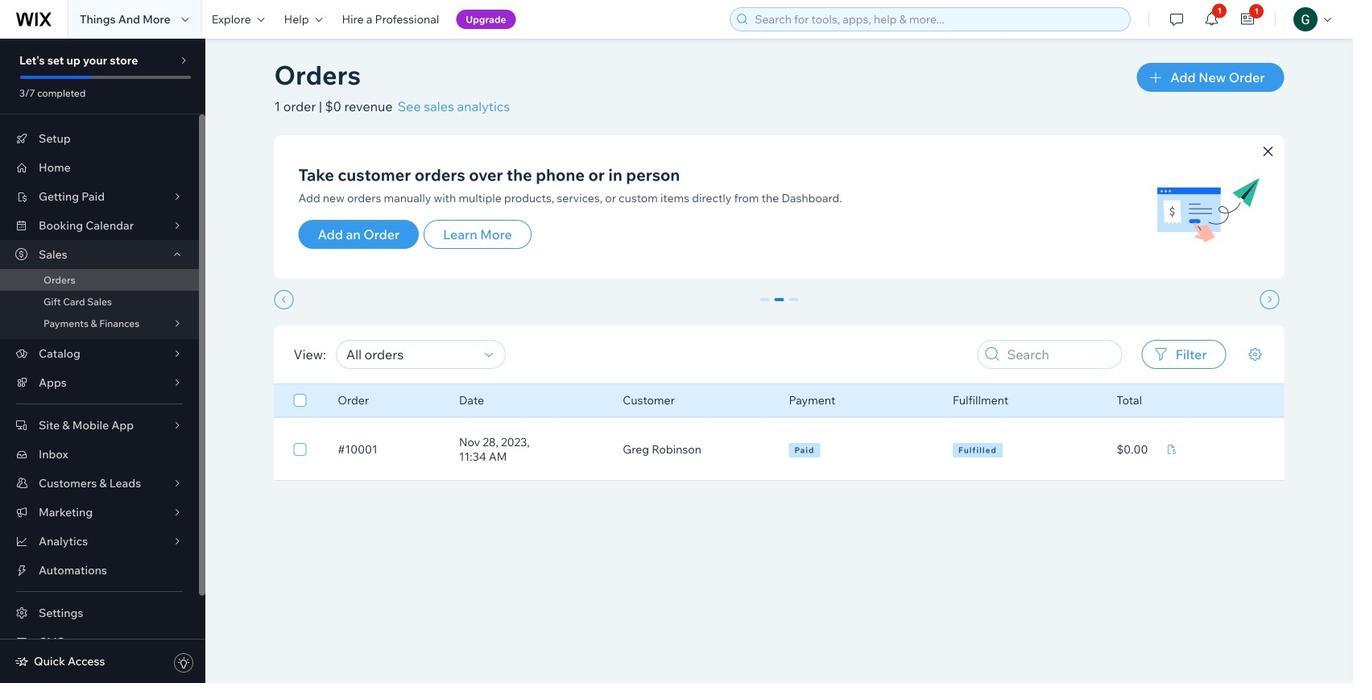 Task type: vqa. For each thing, say whether or not it's contained in the screenshot.
option
yes



Task type: locate. For each thing, give the bounding box(es) containing it.
None checkbox
[[294, 391, 306, 410], [294, 440, 306, 459], [294, 391, 306, 410], [294, 440, 306, 459]]



Task type: describe. For each thing, give the bounding box(es) containing it.
Unsaved view field
[[341, 341, 480, 368]]

sidebar element
[[0, 39, 205, 683]]

Search field
[[1003, 341, 1117, 368]]

Search for tools, apps, help & more... field
[[750, 8, 1125, 31]]

take customer orders over the phone or in person image
[[1156, 155, 1260, 259]]



